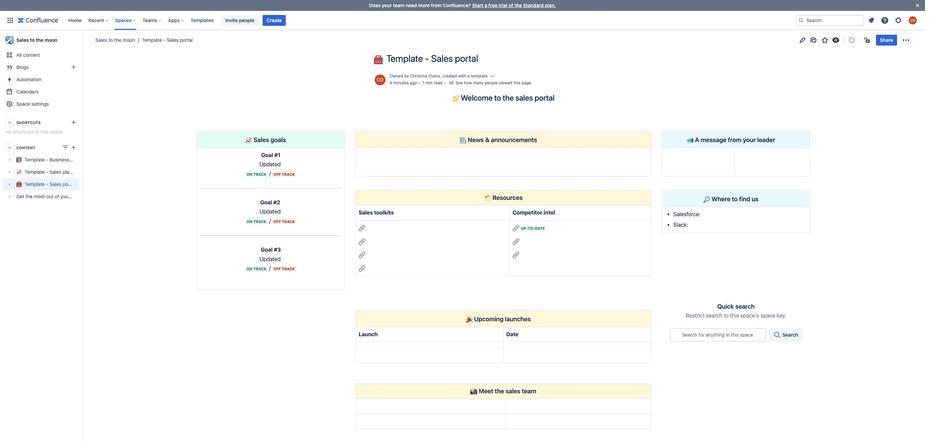 Task type: describe. For each thing, give the bounding box(es) containing it.
- up out
[[46, 182, 48, 187]]

to-
[[528, 226, 535, 231]]

2 moon from the left
[[123, 37, 135, 43]]

meet
[[479, 388, 493, 395]]

3 off from the top
[[274, 267, 281, 271]]

spaces button
[[113, 15, 138, 26]]

1 horizontal spatial from
[[728, 136, 741, 144]]

edit this page image
[[798, 36, 806, 44]]

invite people
[[225, 17, 254, 23]]

:camera_with_flash: image
[[470, 389, 477, 396]]

- down teams popup button
[[163, 37, 165, 43]]

anything
[[706, 332, 725, 338]]

people inside button
[[485, 80, 498, 85]]

search for restrict
[[706, 313, 722, 319]]

toolkits
[[374, 210, 394, 216]]

template down 'content' dropdown button
[[25, 157, 45, 163]]

0 vertical spatial a
[[485, 2, 487, 8]]

welcome
[[461, 93, 493, 103]]

resources
[[491, 194, 523, 202]]

blogs link
[[3, 61, 79, 74]]

:mega: image
[[687, 137, 694, 144]]

3 on from the top
[[247, 267, 252, 271]]

upcoming launches
[[473, 316, 531, 323]]

to left the find
[[732, 195, 738, 203]]

content button
[[3, 142, 79, 154]]

close image
[[914, 1, 922, 10]]

1 horizontal spatial sales to the moon link
[[95, 37, 135, 44]]

1 horizontal spatial of
[[509, 2, 513, 8]]

tree inside space "element"
[[3, 154, 97, 203]]

goal for goal #2 updated
[[260, 200, 272, 206]]

4 minutes ago
[[390, 80, 417, 85]]

by
[[404, 74, 409, 79]]

template - sales planning
[[25, 169, 81, 175]]

a
[[695, 136, 699, 144]]

sales down apps
[[167, 37, 179, 43]]

this inside the see how many people viewed this page button
[[513, 80, 521, 85]]

restrict search to this space's space key.
[[686, 313, 786, 319]]

team inside tree
[[71, 194, 82, 200]]

1
[[423, 80, 425, 85]]

us
[[752, 195, 759, 203]]

get the most out of your team space link
[[3, 191, 97, 203]]

copy image for where to find us
[[758, 194, 766, 202]]

banner containing home
[[0, 11, 925, 30]]

date
[[535, 226, 545, 231]]

template up most
[[25, 182, 45, 187]]

the up "all content" link
[[36, 37, 43, 43]]

1 horizontal spatial team
[[393, 2, 404, 8]]

updated for #3
[[259, 256, 281, 262]]

plan.
[[545, 2, 556, 8]]

does
[[369, 2, 381, 8]]

1 vertical spatial sales
[[506, 388, 520, 395]]

portal inside tree
[[63, 182, 75, 187]]

restrict
[[686, 313, 705, 319]]

a message from your leader
[[694, 136, 775, 144]]

date
[[506, 332, 519, 338]]

template
[[471, 74, 488, 79]]

all
[[16, 52, 22, 58]]

christina
[[410, 74, 427, 79]]

:dividers: image
[[484, 195, 491, 202]]

1 vertical spatial in
[[726, 332, 730, 338]]

calendars link
[[3, 86, 79, 98]]

owned by christina overa , created with a template
[[390, 74, 488, 79]]

standard
[[523, 2, 544, 8]]

search for anything in this space
[[682, 332, 753, 338]]

upcoming
[[474, 316, 504, 323]]

1 :link: image from the top
[[359, 225, 365, 232]]

salesforce:
[[673, 211, 701, 218]]

see how many people viewed this page
[[456, 80, 531, 85]]

:newspaper: image
[[459, 137, 466, 144]]

out
[[46, 194, 53, 200]]

launch
[[359, 332, 378, 338]]

copy image for a message from your leader
[[775, 135, 783, 143]]

updated for #2
[[259, 209, 281, 215]]

no
[[5, 129, 12, 135]]

2 horizontal spatial team
[[522, 388, 536, 395]]

shortcuts
[[16, 120, 41, 125]]

sales right collapse sidebar image
[[95, 37, 107, 43]]

#2
[[273, 200, 280, 206]]

no shortcuts in this space
[[5, 129, 63, 135]]

this down restrict search to this space's space key.
[[731, 332, 739, 338]]

:mega: image
[[687, 137, 694, 144]]

2 horizontal spatial template - sales portal
[[386, 53, 478, 64]]

3 :link: image from the top
[[359, 252, 365, 259]]

template down template - business review link
[[25, 169, 45, 175]]

1 vertical spatial a
[[467, 74, 470, 79]]

see
[[456, 80, 463, 85]]

competitor intel
[[513, 210, 555, 216]]

create link
[[263, 15, 286, 26]]

goal #1 updated
[[259, 152, 282, 168]]

intel
[[544, 210, 555, 216]]

sales left "goals"
[[254, 136, 269, 144]]

start
[[472, 2, 483, 8]]

how
[[464, 80, 472, 85]]

in inside space "element"
[[35, 129, 39, 135]]

ago
[[410, 80, 417, 85]]

the right trial
[[515, 2, 522, 8]]

sales inside template - sales planning link
[[49, 169, 61, 175]]

0 vertical spatial sales
[[515, 93, 533, 103]]

moon inside space "element"
[[45, 37, 57, 43]]

copy image for welcome to the sales portal
[[554, 94, 562, 102]]

1 horizontal spatial your
[[382, 2, 392, 8]]

copy image for meet the sales team
[[536, 388, 544, 396]]

goals
[[271, 136, 286, 144]]

where to find us
[[710, 195, 759, 203]]

template - sales portal link inside tree
[[3, 178, 79, 191]]

meet the sales team
[[477, 388, 536, 395]]

most
[[34, 194, 45, 200]]

with a template button
[[458, 73, 488, 79]]

min
[[426, 80, 433, 85]]

1 on from the top
[[247, 172, 252, 177]]

sales goals
[[252, 136, 286, 144]]

2 horizontal spatial your
[[743, 136, 756, 144]]

2 sales to the moon from the left
[[95, 37, 135, 43]]

calendars
[[16, 89, 38, 95]]

with
[[458, 74, 466, 79]]

:wave: image
[[452, 95, 459, 102]]

:camera_with_flash: image
[[470, 389, 477, 396]]

&
[[485, 136, 490, 144]]

settings
[[31, 101, 49, 107]]

copy image up "space's"
[[754, 303, 762, 311]]

:newspaper: image
[[459, 137, 466, 144]]

- up christina overa link
[[425, 53, 429, 64]]

create a blog image
[[69, 63, 78, 71]]

star image
[[821, 36, 829, 44]]

key.
[[777, 313, 786, 319]]

:wave: image
[[452, 95, 459, 102]]

templates
[[191, 17, 214, 23]]

slack:
[[673, 222, 688, 228]]

search for search
[[783, 332, 798, 338]]

shortcuts button
[[3, 116, 79, 129]]

recent button
[[86, 15, 111, 26]]

- inside template - sales planning link
[[46, 169, 48, 175]]

space settings
[[16, 101, 49, 107]]

automation
[[16, 77, 42, 82]]

goal for goal #1 updated
[[261, 152, 273, 158]]

0 horizontal spatial from
[[431, 2, 442, 8]]

business
[[49, 157, 69, 163]]

need
[[406, 2, 417, 8]]



Task type: vqa. For each thing, say whether or not it's contained in the screenshot.
"list"
no



Task type: locate. For each thing, give the bounding box(es) containing it.
1 vertical spatial search
[[706, 313, 722, 319]]

0 horizontal spatial a
[[467, 74, 470, 79]]

2 vertical spatial goal
[[261, 247, 273, 253]]

1 vertical spatial on track / off track
[[247, 218, 295, 224]]

on track / off track down goal #3 updated
[[247, 266, 295, 272]]

:link: image
[[359, 225, 365, 232], [513, 225, 519, 232], [513, 225, 519, 232], [359, 239, 365, 246], [513, 239, 519, 246], [513, 239, 519, 246], [359, 252, 365, 259], [513, 252, 519, 259], [513, 252, 519, 259], [359, 266, 365, 272], [359, 266, 365, 272]]

from right more
[[431, 2, 442, 8]]

competitor
[[513, 210, 542, 216]]

to inside space "element"
[[30, 37, 35, 43]]

christina overa link
[[410, 74, 440, 79]]

the right the get
[[25, 194, 33, 200]]

template - sales portal
[[142, 37, 193, 43], [386, 53, 478, 64], [25, 182, 75, 187]]

your profile and preferences image
[[909, 16, 917, 24]]

off down goal #3 updated
[[274, 267, 281, 271]]

sales to the moon link up "all content" link
[[3, 33, 79, 47]]

2 on track / off track from the top
[[247, 218, 295, 224]]

quick search
[[717, 303, 755, 311]]

quick
[[717, 303, 734, 311]]

0 horizontal spatial team
[[71, 194, 82, 200]]

updated
[[259, 162, 281, 168], [259, 209, 281, 215], [259, 256, 281, 262]]

in right the anything
[[726, 332, 730, 338]]

1 vertical spatial your
[[743, 136, 756, 144]]

leader
[[757, 136, 775, 144]]

goal for goal #3 updated
[[261, 247, 273, 253]]

review
[[70, 157, 85, 163]]

- down template - business review link
[[46, 169, 48, 175]]

create a page image
[[69, 144, 78, 152]]

to up content
[[30, 37, 35, 43]]

on track / off track down goal #1 updated
[[247, 171, 295, 177]]

copy image
[[522, 194, 530, 202], [758, 194, 766, 202], [754, 303, 762, 311]]

#1
[[274, 152, 280, 158]]

tree
[[3, 154, 97, 203]]

tree containing template - business review
[[3, 154, 97, 203]]

template - sales portal up the overa
[[386, 53, 478, 64]]

overa
[[428, 74, 440, 79]]

off
[[274, 172, 281, 177], [274, 220, 281, 224], [274, 267, 281, 271]]

the
[[515, 2, 522, 8], [36, 37, 43, 43], [114, 37, 121, 43], [503, 93, 514, 103], [25, 194, 33, 200], [495, 388, 504, 395]]

people right invite
[[239, 17, 254, 23]]

0 vertical spatial of
[[509, 2, 513, 8]]

0 vertical spatial updated
[[259, 162, 281, 168]]

:tada: image
[[466, 317, 473, 323]]

to down recent popup button
[[108, 37, 113, 43]]

change view image
[[61, 144, 69, 152]]

settings icon image
[[894, 16, 903, 24]]

invite people button
[[221, 15, 258, 26]]

to down see how many people viewed this page
[[494, 93, 501, 103]]

1 off from the top
[[274, 172, 281, 177]]

launches
[[505, 316, 531, 323]]

0 vertical spatial on
[[247, 172, 252, 177]]

copy image for resources
[[522, 194, 530, 202]]

updated down #1
[[259, 162, 281, 168]]

2 vertical spatial on
[[247, 267, 252, 271]]

:dividers: image
[[484, 195, 491, 202]]

updated inside goal #2 updated
[[259, 209, 281, 215]]

moon down the spaces popup button
[[123, 37, 135, 43]]

apps
[[168, 17, 180, 23]]

1 search from the left
[[682, 332, 697, 338]]

template up by
[[386, 53, 423, 64]]

your right out
[[60, 194, 70, 200]]

1 vertical spatial template - sales portal link
[[3, 178, 79, 191]]

space's
[[740, 313, 759, 319]]

0 horizontal spatial moon
[[45, 37, 57, 43]]

2 vertical spatial your
[[60, 194, 70, 200]]

1 vertical spatial updated
[[259, 209, 281, 215]]

updated for #1
[[259, 162, 281, 168]]

a left free
[[485, 2, 487, 8]]

no restrictions image
[[864, 36, 872, 44]]

0 horizontal spatial of
[[55, 194, 59, 200]]

copy image
[[554, 94, 562, 102], [285, 135, 293, 143], [536, 135, 545, 143], [775, 135, 783, 143], [530, 314, 538, 322], [536, 388, 544, 396]]

copy image right the find
[[758, 194, 766, 202]]

updated down #2
[[259, 209, 281, 215]]

people
[[239, 17, 254, 23], [485, 80, 498, 85]]

- inside template - business review link
[[46, 157, 48, 163]]

1 horizontal spatial people
[[485, 80, 498, 85]]

- left "business"
[[46, 157, 48, 163]]

all content link
[[3, 49, 79, 61]]

content
[[23, 52, 40, 58]]

search image
[[798, 18, 804, 23]]

off down goal #2 updated
[[274, 220, 281, 224]]

1 horizontal spatial in
[[726, 332, 730, 338]]

collapse sidebar image
[[74, 33, 89, 47]]

start a free trial of the standard plan. link
[[472, 2, 556, 8]]

sales up get the most out of your team space
[[49, 182, 61, 187]]

1 moon from the left
[[45, 37, 57, 43]]

0 horizontal spatial search
[[706, 313, 722, 319]]

template - sales portal link
[[135, 37, 193, 44], [3, 178, 79, 191]]

this left page
[[513, 80, 521, 85]]

does your team need more from confluence? start a free trial of the standard plan.
[[369, 2, 556, 8]]

2 vertical spatial /
[[269, 266, 271, 272]]

a right with
[[467, 74, 470, 79]]

copy image up competitor
[[522, 194, 530, 202]]

2 vertical spatial template - sales portal
[[25, 182, 75, 187]]

/ down goal #1 updated
[[269, 171, 271, 177]]

sales to the moon down spaces
[[95, 37, 135, 43]]

up-to-date
[[521, 226, 545, 231]]

to
[[30, 37, 35, 43], [108, 37, 113, 43], [494, 93, 501, 103], [732, 195, 738, 203], [724, 313, 729, 319]]

trial
[[499, 2, 507, 8]]

this inside space "element"
[[40, 129, 48, 135]]

1 horizontal spatial search
[[783, 332, 798, 338]]

sales to the moon inside space "element"
[[16, 37, 57, 43]]

this down shortcuts dropdown button
[[40, 129, 48, 135]]

template - sales portal link up most
[[3, 178, 79, 191]]

1 horizontal spatial search
[[735, 303, 755, 311]]

goal
[[261, 152, 273, 158], [260, 200, 272, 206], [261, 247, 273, 253]]

1 / from the top
[[269, 171, 271, 177]]

sales to the moon link down spaces
[[95, 37, 135, 44]]

up-
[[521, 226, 528, 231]]

search inside button
[[783, 332, 798, 338]]

magnifying glass image
[[773, 331, 781, 339]]

goal left #2
[[260, 200, 272, 206]]

on
[[247, 172, 252, 177], [247, 220, 252, 224], [247, 267, 252, 271]]

the down spaces
[[114, 37, 121, 43]]

search for quick
[[735, 303, 755, 311]]

0 vertical spatial template - sales portal link
[[135, 37, 193, 44]]

:mag_right: image
[[703, 196, 710, 203], [703, 196, 710, 203]]

sales up ,
[[431, 53, 453, 64]]

1 vertical spatial template - sales portal
[[386, 53, 478, 64]]

planning
[[63, 169, 81, 175]]

sales to the moon up "all content" link
[[16, 37, 57, 43]]

your
[[382, 2, 392, 8], [743, 136, 756, 144], [60, 194, 70, 200]]

search
[[735, 303, 755, 311], [706, 313, 722, 319]]

2 :link: image from the top
[[359, 239, 365, 246]]

of right trial
[[509, 2, 513, 8]]

sales left 'toolkits'
[[359, 210, 373, 216]]

stop watching image
[[832, 36, 840, 44]]

get
[[16, 194, 24, 200]]

template - sales portal inside space "element"
[[25, 182, 75, 187]]

#3
[[274, 247, 281, 253]]

home
[[68, 17, 82, 23]]

search for search for anything in this space
[[682, 332, 697, 338]]

template - sales portal down apps
[[142, 37, 193, 43]]

copy image for upcoming launches
[[530, 314, 538, 322]]

news
[[468, 136, 484, 144]]

1 vertical spatial goal
[[260, 200, 272, 206]]

to down quick
[[724, 313, 729, 319]]

many
[[473, 80, 483, 85]]

2 / from the top
[[269, 218, 271, 224]]

blogs
[[16, 64, 29, 70]]

space
[[50, 129, 63, 135], [84, 194, 97, 200], [761, 313, 775, 319], [740, 332, 753, 338]]

automation link
[[3, 74, 79, 86]]

1 vertical spatial people
[[485, 80, 498, 85]]

Search field
[[796, 15, 864, 26]]

2 vertical spatial :link: image
[[359, 252, 365, 259]]

0 vertical spatial from
[[431, 2, 442, 8]]

get the most out of your team space
[[16, 194, 97, 200]]

goal inside goal #2 updated
[[260, 200, 272, 206]]

:link: image
[[359, 225, 365, 232], [359, 239, 365, 246], [359, 252, 365, 259]]

space element
[[0, 30, 97, 445]]

0 vertical spatial template - sales portal
[[142, 37, 193, 43]]

:toolbox: image
[[374, 55, 383, 64], [374, 55, 383, 64]]

confluence?
[[443, 2, 471, 8]]

sales down page
[[515, 93, 533, 103]]

off down goal #1 updated
[[274, 172, 281, 177]]

updated inside goal #1 updated
[[259, 162, 281, 168]]

0 vertical spatial search
[[735, 303, 755, 311]]

space inside tree
[[84, 194, 97, 200]]

1 vertical spatial on
[[247, 220, 252, 224]]

message
[[701, 136, 727, 144]]

announcements
[[491, 136, 537, 144]]

/ down goal #3 updated
[[269, 266, 271, 272]]

portal
[[180, 37, 193, 43], [455, 53, 478, 64], [535, 93, 555, 103], [63, 182, 75, 187]]

2 vertical spatial team
[[522, 388, 536, 395]]

0 vertical spatial team
[[393, 2, 404, 8]]

0 vertical spatial in
[[35, 129, 39, 135]]

space
[[16, 101, 30, 107]]

template - sales portal up out
[[25, 182, 75, 187]]

search button
[[769, 329, 802, 342]]

of inside tree
[[55, 194, 59, 200]]

find
[[739, 195, 750, 203]]

in down shortcuts dropdown button
[[35, 129, 39, 135]]

1 vertical spatial from
[[728, 136, 741, 144]]

people down manage page ownership icon
[[485, 80, 498, 85]]

0 vertical spatial goal
[[261, 152, 273, 158]]

4
[[390, 80, 392, 85]]

1 horizontal spatial sales to the moon
[[95, 37, 135, 43]]

goal left #3
[[261, 247, 273, 253]]

/ down goal #2 updated
[[269, 218, 271, 224]]

0 vertical spatial people
[[239, 17, 254, 23]]

3 / from the top
[[269, 266, 271, 272]]

a
[[485, 2, 487, 8], [467, 74, 470, 79]]

0 vertical spatial :link: image
[[359, 225, 365, 232]]

goal inside goal #3 updated
[[261, 247, 273, 253]]

sales down template - business review
[[49, 169, 61, 175]]

2 vertical spatial off
[[274, 267, 281, 271]]

1 vertical spatial team
[[71, 194, 82, 200]]

on track / off track down goal #2 updated
[[247, 218, 295, 224]]

this down quick search
[[730, 313, 739, 319]]

search right magnifying glass icon
[[783, 332, 798, 338]]

search left for
[[682, 332, 697, 338]]

1 on track / off track from the top
[[247, 171, 295, 177]]

the down 'viewed'
[[503, 93, 514, 103]]

all content
[[16, 52, 40, 58]]

copy image for news & announcements
[[536, 135, 545, 143]]

3 updated from the top
[[259, 256, 281, 262]]

global element
[[4, 11, 794, 30]]

2 updated from the top
[[259, 209, 281, 215]]

where
[[712, 195, 730, 203]]

the inside tree
[[25, 194, 33, 200]]

more actions image
[[902, 36, 910, 44]]

0 horizontal spatial people
[[239, 17, 254, 23]]

of right out
[[55, 194, 59, 200]]

people inside "button"
[[239, 17, 254, 23]]

1 horizontal spatial a
[[485, 2, 487, 8]]

0 vertical spatial on track / off track
[[247, 171, 295, 177]]

team
[[393, 2, 404, 8], [71, 194, 82, 200], [522, 388, 536, 395]]

moon up "all content" link
[[45, 37, 57, 43]]

search up "space's"
[[735, 303, 755, 311]]

1 updated from the top
[[259, 162, 281, 168]]

1 horizontal spatial template - sales portal
[[142, 37, 193, 43]]

0 horizontal spatial sales to the moon
[[16, 37, 57, 43]]

1 vertical spatial of
[[55, 194, 59, 200]]

manage page ownership image
[[490, 74, 495, 79]]

0 horizontal spatial template - sales portal
[[25, 182, 75, 187]]

your right 'does'
[[382, 2, 392, 8]]

space settings link
[[3, 98, 79, 110]]

help icon image
[[881, 16, 889, 24]]

3 on track / off track from the top
[[247, 266, 295, 272]]

:tada: image
[[466, 317, 473, 323]]

/
[[269, 171, 271, 177], [269, 218, 271, 224], [269, 266, 271, 272]]

created
[[442, 74, 457, 79]]

apps button
[[166, 15, 187, 26]]

goal #3 updated
[[259, 247, 282, 262]]

notification icon image
[[867, 16, 875, 24]]

from right message
[[728, 136, 741, 144]]

0 horizontal spatial your
[[60, 194, 70, 200]]

2 off from the top
[[274, 220, 281, 224]]

quick summary image
[[848, 36, 856, 44]]

1 vertical spatial /
[[269, 218, 271, 224]]

:chart_with_upwards_trend: image
[[245, 137, 252, 144], [245, 137, 252, 144]]

1 vertical spatial off
[[274, 220, 281, 224]]

sales right meet
[[506, 388, 520, 395]]

this
[[513, 80, 521, 85], [40, 129, 48, 135], [730, 313, 739, 319], [731, 332, 739, 338]]

sales to the moon link
[[3, 33, 79, 47], [95, 37, 135, 44]]

1 vertical spatial :link: image
[[359, 239, 365, 246]]

goal #2 updated
[[259, 200, 282, 215]]

0 vertical spatial /
[[269, 171, 271, 177]]

on track / off track
[[247, 171, 295, 177], [247, 218, 295, 224], [247, 266, 295, 272]]

0 vertical spatial off
[[274, 172, 281, 177]]

2 on from the top
[[247, 220, 252, 224]]

your left the "leader"
[[743, 136, 756, 144]]

1 horizontal spatial template - sales portal link
[[135, 37, 193, 44]]

confluence image
[[18, 16, 58, 24], [18, 16, 58, 24]]

0 horizontal spatial sales to the moon link
[[3, 33, 79, 47]]

2 vertical spatial updated
[[259, 256, 281, 262]]

home link
[[66, 15, 84, 26]]

shortcuts
[[13, 129, 34, 135]]

goal inside goal #1 updated
[[261, 152, 273, 158]]

1 min read
[[423, 80, 442, 85]]

banner
[[0, 11, 925, 30]]

2 vertical spatial on track / off track
[[247, 266, 295, 272]]

0 vertical spatial your
[[382, 2, 392, 8]]

track
[[253, 172, 266, 177], [282, 172, 295, 177], [253, 220, 266, 224], [282, 220, 295, 224], [253, 267, 266, 271], [282, 267, 295, 271]]

goal left #1
[[261, 152, 273, 158]]

1 sales to the moon from the left
[[16, 37, 57, 43]]

search down quick
[[706, 313, 722, 319]]

template down teams popup button
[[142, 37, 162, 43]]

updated down #3
[[259, 256, 281, 262]]

updated inside goal #3 updated
[[259, 256, 281, 262]]

christina overa image
[[375, 75, 386, 85]]

1 horizontal spatial moon
[[123, 37, 135, 43]]

viewed
[[499, 80, 512, 85]]

,
[[440, 74, 441, 79]]

0 horizontal spatial in
[[35, 129, 39, 135]]

2 search from the left
[[783, 332, 798, 338]]

for
[[699, 332, 705, 338]]

templates link
[[189, 15, 216, 26]]

0 horizontal spatial search
[[682, 332, 697, 338]]

appswitcher icon image
[[6, 16, 14, 24]]

your inside tree
[[60, 194, 70, 200]]

0 horizontal spatial template - sales portal link
[[3, 178, 79, 191]]

add shortcut image
[[69, 119, 78, 127]]

copy image for sales goals
[[285, 135, 293, 143]]

template - sales portal link down apps
[[135, 37, 193, 44]]

the right meet
[[495, 388, 504, 395]]

sales up all
[[16, 37, 29, 43]]



